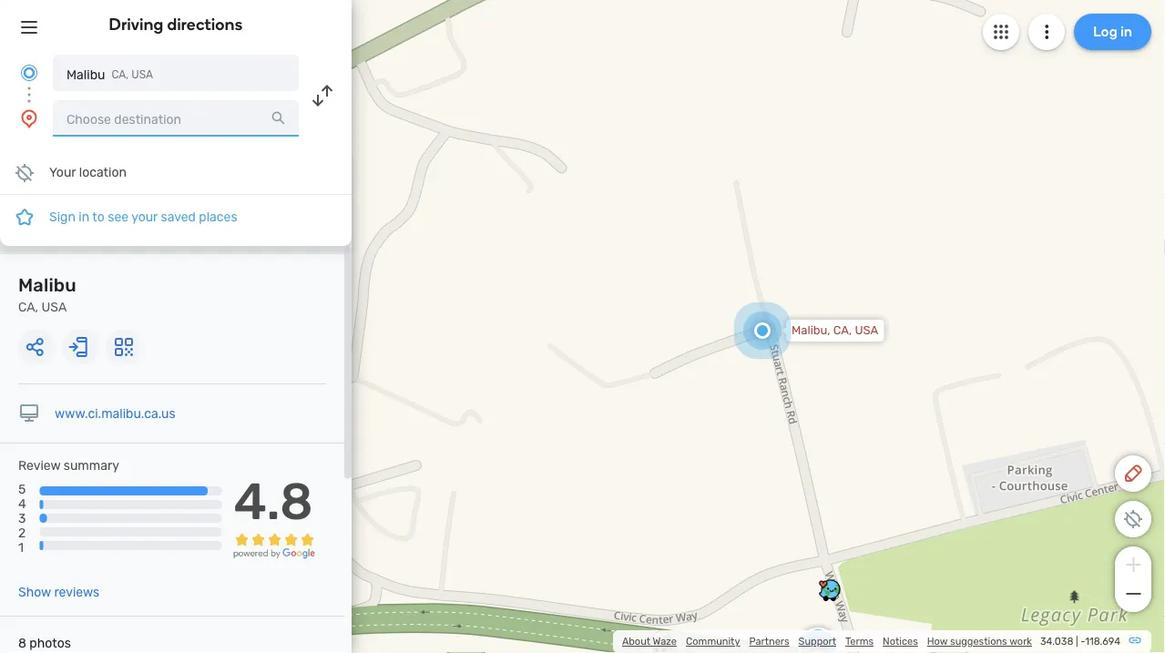 Task type: describe. For each thing, give the bounding box(es) containing it.
5
[[18, 482, 26, 497]]

show
[[18, 585, 51, 600]]

driving directions
[[109, 15, 243, 34]]

8
[[18, 636, 26, 651]]

recenter off image
[[14, 162, 36, 184]]

zoom out image
[[1122, 583, 1145, 605]]

1 horizontal spatial ca,
[[112, 68, 129, 81]]

5 4 3 2 1
[[18, 482, 26, 555]]

partners link
[[749, 635, 790, 648]]

1
[[18, 540, 24, 555]]

0 horizontal spatial ca,
[[18, 299, 38, 314]]

link image
[[1128, 633, 1143, 648]]

review
[[18, 458, 60, 473]]

malibu,
[[792, 323, 831, 338]]

partners
[[749, 635, 790, 648]]

about waze link
[[622, 635, 677, 648]]

computer image
[[18, 403, 40, 425]]

0 vertical spatial malibu
[[67, 67, 105, 82]]

pencil image
[[1122, 463, 1144, 485]]

terms link
[[845, 635, 874, 648]]

118.694
[[1085, 635, 1121, 648]]

1 vertical spatial malibu
[[18, 274, 76, 296]]

-
[[1081, 635, 1085, 648]]

34.038
[[1040, 635, 1074, 648]]

3
[[18, 511, 26, 526]]

suggestions
[[950, 635, 1007, 648]]

4
[[18, 496, 26, 511]]

www.ci.malibu.ca.us link
[[55, 406, 176, 421]]

1 horizontal spatial usa
[[131, 68, 153, 81]]

review summary
[[18, 458, 119, 473]]

2 horizontal spatial usa
[[855, 323, 879, 338]]

how suggestions work link
[[927, 635, 1032, 648]]



Task type: vqa. For each thing, say whether or not it's contained in the screenshot.
bottom Malibu
yes



Task type: locate. For each thing, give the bounding box(es) containing it.
1 vertical spatial usa
[[41, 299, 67, 314]]

directions
[[167, 15, 243, 34]]

2 horizontal spatial ca,
[[833, 323, 852, 338]]

support link
[[799, 635, 836, 648]]

8 photos
[[18, 636, 71, 651]]

0 vertical spatial malibu ca, usa
[[67, 67, 153, 82]]

driving
[[109, 15, 163, 34]]

2
[[18, 526, 26, 541]]

photos
[[29, 636, 71, 651]]

Choose destination text field
[[53, 100, 299, 137]]

support
[[799, 635, 836, 648]]

location image
[[18, 108, 40, 129]]

usa
[[131, 68, 153, 81], [41, 299, 67, 314], [855, 323, 879, 338]]

1 vertical spatial malibu ca, usa
[[18, 274, 76, 314]]

community link
[[686, 635, 740, 648]]

2 vertical spatial ca,
[[833, 323, 852, 338]]

malibu, ca, usa
[[792, 323, 879, 338]]

waze
[[653, 635, 677, 648]]

ca, down the star "image"
[[18, 299, 38, 314]]

about waze community partners support terms notices how suggestions work 34.038 | -118.694
[[622, 635, 1121, 648]]

malibu ca, usa
[[67, 67, 153, 82], [18, 274, 76, 314]]

ca, right malibu,
[[833, 323, 852, 338]]

1 vertical spatial ca,
[[18, 299, 38, 314]]

malibu
[[67, 67, 105, 82], [18, 274, 76, 296]]

reviews
[[54, 585, 99, 600]]

|
[[1076, 635, 1078, 648]]

0 horizontal spatial usa
[[41, 299, 67, 314]]

star image
[[14, 206, 36, 228]]

notices link
[[883, 635, 918, 648]]

malibu ca, usa down driving
[[67, 67, 153, 82]]

2 vertical spatial usa
[[855, 323, 879, 338]]

malibu right current location image
[[67, 67, 105, 82]]

community
[[686, 635, 740, 648]]

list box
[[0, 151, 352, 246]]

work
[[1010, 635, 1032, 648]]

malibu ca, usa down the star "image"
[[18, 274, 76, 314]]

how
[[927, 635, 948, 648]]

summary
[[64, 458, 119, 473]]

malibu down the star "image"
[[18, 274, 76, 296]]

current location image
[[18, 62, 40, 84]]

zoom in image
[[1122, 554, 1145, 576]]

4.8
[[234, 472, 313, 532]]

notices
[[883, 635, 918, 648]]

www.ci.malibu.ca.us
[[55, 406, 176, 421]]

show reviews
[[18, 585, 99, 600]]

ca, down driving
[[112, 68, 129, 81]]

ca,
[[112, 68, 129, 81], [18, 299, 38, 314], [833, 323, 852, 338]]

0 vertical spatial ca,
[[112, 68, 129, 81]]

0 vertical spatial usa
[[131, 68, 153, 81]]

terms
[[845, 635, 874, 648]]

about
[[622, 635, 651, 648]]



